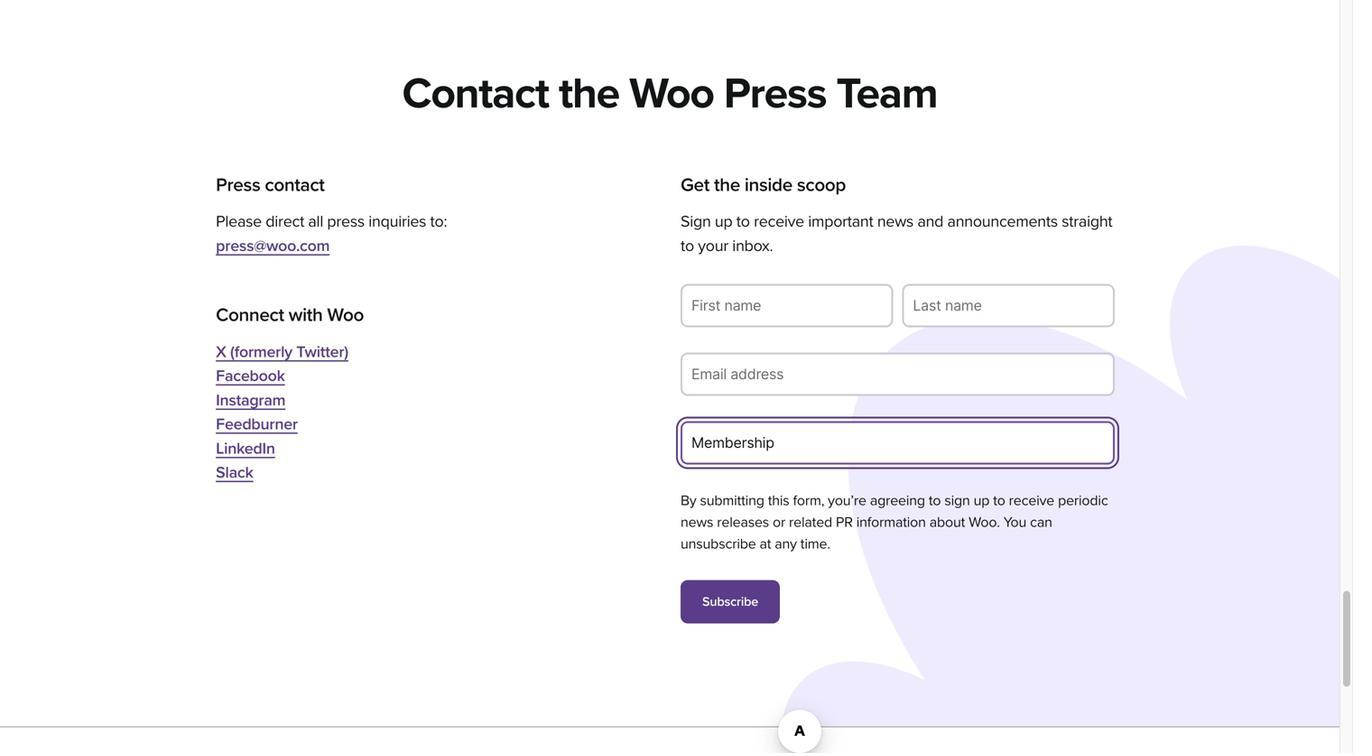 Task type: describe. For each thing, give the bounding box(es) containing it.
press contact
[[216, 174, 325, 196]]

connect
[[216, 304, 284, 326]]

First name text field
[[681, 284, 894, 327]]

you
[[1004, 514, 1027, 531]]

twitter)
[[296, 342, 349, 362]]

get
[[681, 174, 710, 196]]

1 vertical spatial press
[[216, 174, 260, 196]]

1 horizontal spatial press
[[724, 68, 827, 120]]

by
[[681, 492, 697, 509]]

time.
[[801, 536, 831, 553]]

instagram link
[[216, 390, 286, 410]]

about
[[930, 514, 966, 531]]

with
[[289, 304, 323, 326]]

or
[[773, 514, 786, 531]]

and
[[918, 212, 944, 231]]

x (formerly twitter) facebook instagram feedburner linkedin slack
[[216, 342, 349, 482]]

sign up to receive important news and announcements straight to your inbox.
[[681, 212, 1113, 255]]

to:
[[430, 212, 447, 231]]

instagram
[[216, 390, 286, 410]]

up inside by submitting this form, you're agreeing to sign up to receive periodic news releases or related pr information about woo. you can unsubscribe at any time.
[[974, 492, 990, 509]]

at
[[760, 536, 772, 553]]

inbox.
[[733, 236, 773, 255]]

any
[[775, 536, 797, 553]]

releases
[[717, 514, 769, 531]]

woo for with
[[327, 304, 364, 326]]

pr
[[836, 514, 853, 531]]

scoop
[[797, 174, 846, 196]]

linkedin
[[216, 439, 275, 458]]

inquiries
[[369, 212, 426, 231]]

sign
[[945, 492, 971, 509]]

to up woo. at bottom right
[[994, 492, 1006, 509]]

periodic
[[1058, 492, 1109, 509]]

woo for the
[[630, 68, 714, 120]]

sign
[[681, 212, 711, 231]]

straight
[[1062, 212, 1113, 231]]

slack
[[216, 463, 253, 482]]

information
[[857, 514, 926, 531]]

connect with woo
[[216, 304, 364, 326]]

Last name text field
[[903, 284, 1115, 327]]

contact
[[402, 68, 549, 120]]

linkedin link
[[216, 439, 275, 458]]



Task type: locate. For each thing, give the bounding box(es) containing it.
related
[[789, 514, 833, 531]]

up inside sign up to receive important news and announcements straight to your inbox.
[[715, 212, 733, 231]]

receive inside sign up to receive important news and announcements straight to your inbox.
[[754, 212, 805, 231]]

the
[[559, 68, 620, 120], [714, 174, 740, 196]]

form,
[[793, 492, 825, 509]]

team
[[837, 68, 938, 120]]

receive inside by submitting this form, you're agreeing to sign up to receive periodic news releases or related pr information about woo. you can unsubscribe at any time.
[[1009, 492, 1055, 509]]

0 vertical spatial the
[[559, 68, 620, 120]]

1 vertical spatial news
[[681, 514, 714, 531]]

news down by
[[681, 514, 714, 531]]

0 vertical spatial press
[[724, 68, 827, 120]]

feedburner
[[216, 415, 298, 434]]

None submit
[[681, 580, 780, 624]]

press
[[724, 68, 827, 120], [216, 174, 260, 196]]

0 horizontal spatial news
[[681, 514, 714, 531]]

you're
[[828, 492, 867, 509]]

the for contact
[[559, 68, 620, 120]]

to
[[737, 212, 750, 231], [681, 236, 694, 255], [929, 492, 941, 509], [994, 492, 1006, 509]]

facebook
[[216, 366, 285, 386]]

news left and at the right top
[[878, 212, 914, 231]]

contact
[[265, 174, 325, 196]]

1 horizontal spatial up
[[974, 492, 990, 509]]

Organization text field
[[681, 421, 1115, 465]]

the for get
[[714, 174, 740, 196]]

receive
[[754, 212, 805, 231], [1009, 492, 1055, 509]]

to left "sign"
[[929, 492, 941, 509]]

1 vertical spatial receive
[[1009, 492, 1055, 509]]

please direct all press inquiries to: press@woo.com
[[216, 212, 447, 255]]

your
[[698, 236, 729, 255]]

news
[[878, 212, 914, 231], [681, 514, 714, 531]]

announcements
[[948, 212, 1058, 231]]

submitting
[[700, 492, 765, 509]]

0 vertical spatial receive
[[754, 212, 805, 231]]

0 vertical spatial up
[[715, 212, 733, 231]]

press@woo.com
[[216, 236, 330, 255]]

1 horizontal spatial receive
[[1009, 492, 1055, 509]]

inside
[[745, 174, 793, 196]]

to up inbox.
[[737, 212, 750, 231]]

Email address text field
[[681, 353, 1115, 396]]

to down sign
[[681, 236, 694, 255]]

0 horizontal spatial the
[[559, 68, 620, 120]]

up
[[715, 212, 733, 231], [974, 492, 990, 509]]

0 vertical spatial woo
[[630, 68, 714, 120]]

please
[[216, 212, 262, 231]]

agreeing
[[870, 492, 926, 509]]

0 horizontal spatial woo
[[327, 304, 364, 326]]

1 horizontal spatial the
[[714, 174, 740, 196]]

up up your
[[715, 212, 733, 231]]

1 vertical spatial the
[[714, 174, 740, 196]]

1 vertical spatial woo
[[327, 304, 364, 326]]

important
[[809, 212, 874, 231]]

facebook link
[[216, 366, 285, 386]]

1 vertical spatial up
[[974, 492, 990, 509]]

x (formerly twitter) link
[[216, 342, 349, 362]]

x
[[216, 342, 226, 362]]

news inside sign up to receive important news and announcements straight to your inbox.
[[878, 212, 914, 231]]

receive up inbox.
[[754, 212, 805, 231]]

up up woo. at bottom right
[[974, 492, 990, 509]]

(formerly
[[230, 342, 292, 362]]

all
[[308, 212, 323, 231]]

feedburner link
[[216, 415, 298, 434]]

get the inside scoop
[[681, 174, 846, 196]]

receive up can
[[1009, 492, 1055, 509]]

direct
[[266, 212, 304, 231]]

news inside by submitting this form, you're agreeing to sign up to receive periodic news releases or related pr information about woo. you can unsubscribe at any time.
[[681, 514, 714, 531]]

contact the woo press team
[[402, 68, 938, 120]]

press@woo.com link
[[216, 236, 330, 255]]

can
[[1031, 514, 1053, 531]]

0 vertical spatial news
[[878, 212, 914, 231]]

0 horizontal spatial up
[[715, 212, 733, 231]]

by submitting this form, you're agreeing to sign up to receive periodic news releases or related pr information about woo. you can unsubscribe at any time.
[[681, 492, 1109, 553]]

press
[[327, 212, 365, 231]]

0 horizontal spatial receive
[[754, 212, 805, 231]]

1 horizontal spatial news
[[878, 212, 914, 231]]

0 horizontal spatial press
[[216, 174, 260, 196]]

unsubscribe
[[681, 536, 756, 553]]

slack link
[[216, 463, 253, 482]]

woo
[[630, 68, 714, 120], [327, 304, 364, 326]]

woo.
[[969, 514, 1000, 531]]

1 horizontal spatial woo
[[630, 68, 714, 120]]

this
[[768, 492, 790, 509]]



Task type: vqa. For each thing, say whether or not it's contained in the screenshot.
the Enterprise Ecommerce
no



